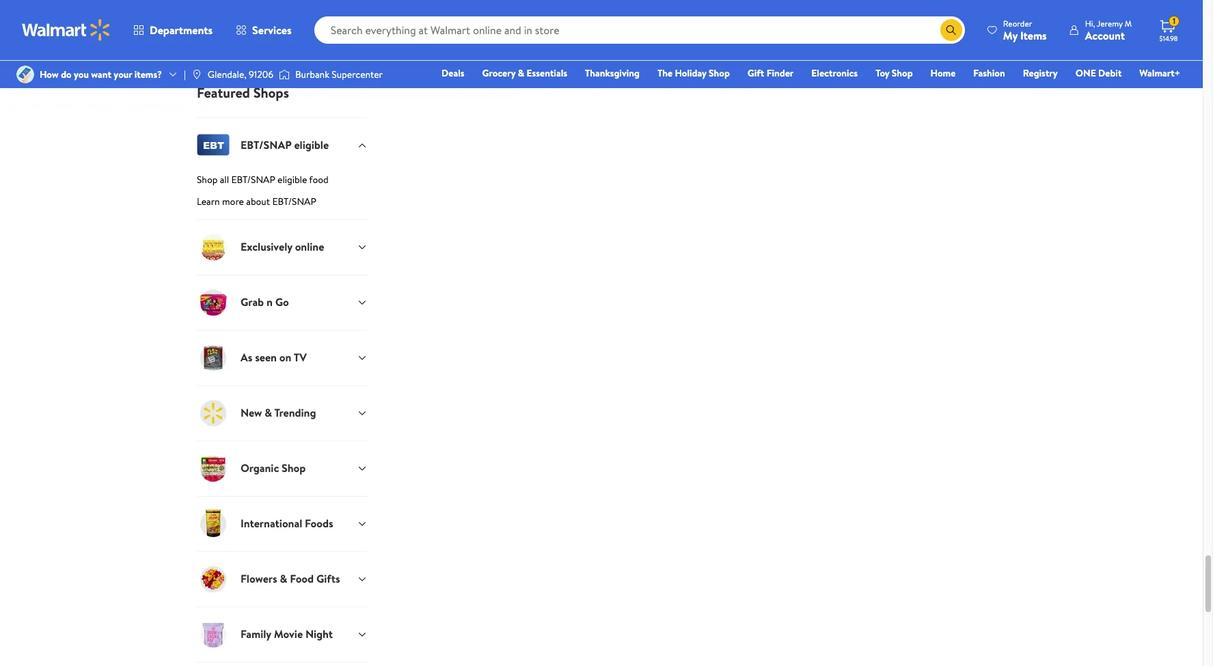 Task type: vqa. For each thing, say whether or not it's contained in the screenshot.
SHOP ALL link
no



Task type: locate. For each thing, give the bounding box(es) containing it.
exclusively
[[241, 240, 293, 255]]

burbank
[[295, 68, 330, 81]]

shop left all
[[197, 173, 218, 186]]

exclusively online button
[[197, 219, 368, 275]]

jeremy
[[1097, 17, 1123, 29]]

shop inside organic shop dropdown button
[[282, 461, 306, 476]]

the holiday shop
[[658, 66, 730, 80]]

all
[[220, 173, 229, 186]]

grab n go
[[241, 295, 289, 310]]

& right grocery
[[518, 66, 525, 80]]

shop all ebt/snap eligible food
[[197, 173, 329, 186]]

& for essentials
[[518, 66, 525, 80]]

food
[[290, 572, 314, 587]]

&
[[518, 66, 525, 80], [265, 406, 272, 421], [280, 572, 287, 587]]

go
[[275, 295, 289, 310]]

shop right toy
[[892, 66, 913, 80]]

1 vertical spatial &
[[265, 406, 272, 421]]

& left food
[[280, 572, 287, 587]]

ebt/snap eligible
[[241, 138, 329, 153]]

shop inside the holiday shop link
[[709, 66, 730, 80]]

1
[[1173, 15, 1176, 27]]

Search search field
[[314, 16, 965, 44]]

the holiday shop link
[[652, 66, 736, 81]]

ebt/snap
[[241, 138, 292, 153], [231, 173, 275, 186], [272, 195, 316, 208]]

eligible left food
[[278, 173, 307, 186]]

2 horizontal spatial  image
[[279, 68, 290, 81]]

international foods
[[241, 516, 333, 531]]

electronics
[[812, 66, 858, 80]]

n
[[267, 295, 273, 310]]

grocery & essentials
[[482, 66, 568, 80]]

new & trending button
[[197, 385, 368, 441]]

gift
[[748, 66, 765, 80]]

thanksgiving
[[585, 66, 640, 80]]

the
[[658, 66, 673, 80]]

ebt/snap up shop all ebt/snap eligible food on the left
[[241, 138, 292, 153]]

& right new on the left of page
[[265, 406, 272, 421]]

items?
[[134, 68, 162, 81]]

registry
[[1023, 66, 1058, 80]]

burbank supercenter
[[295, 68, 383, 81]]

fashion link
[[968, 66, 1012, 81]]

& inside "dropdown button"
[[280, 572, 287, 587]]

organic
[[241, 461, 279, 476]]

about
[[246, 195, 270, 208]]

glendale,
[[208, 68, 247, 81]]

& for food
[[280, 572, 287, 587]]

eligible up food
[[294, 138, 329, 153]]

walmart image
[[22, 19, 111, 41]]

essentials
[[527, 66, 568, 80]]

& inside dropdown button
[[265, 406, 272, 421]]

ebt/snap eligible button
[[197, 117, 368, 173]]

 image up shops
[[279, 68, 290, 81]]

$14.98
[[1160, 34, 1178, 43]]

0 horizontal spatial &
[[265, 406, 272, 421]]

1 vertical spatial ebt/snap
[[231, 173, 275, 186]]

how
[[40, 68, 59, 81]]

exclusively online
[[241, 240, 324, 255]]

0 horizontal spatial  image
[[16, 66, 34, 83]]

shop right holiday
[[709, 66, 730, 80]]

 image left 'how'
[[16, 66, 34, 83]]

1 horizontal spatial  image
[[191, 69, 202, 80]]

finder
[[767, 66, 794, 80]]

hi,
[[1086, 17, 1096, 29]]

Walmart Site-Wide search field
[[314, 16, 965, 44]]

eligible inside "dropdown button"
[[294, 138, 329, 153]]

holiday
[[675, 66, 707, 80]]

featured
[[197, 83, 250, 102]]

your
[[114, 68, 132, 81]]

0 vertical spatial &
[[518, 66, 525, 80]]

flowers
[[241, 572, 277, 587]]

do
[[61, 68, 72, 81]]

91206
[[249, 68, 274, 81]]

seen
[[255, 350, 277, 365]]

as seen on tv
[[241, 350, 307, 365]]

& for trending
[[265, 406, 272, 421]]

 image
[[16, 66, 34, 83], [279, 68, 290, 81], [191, 69, 202, 80]]

international
[[241, 516, 302, 531]]

one debit link
[[1070, 66, 1128, 81]]

home
[[931, 66, 956, 80]]

gift finder
[[748, 66, 794, 80]]

as seen on tv button
[[197, 330, 368, 385]]

shop right "organic"
[[282, 461, 306, 476]]

toy shop link
[[870, 66, 919, 81]]

services
[[252, 23, 292, 38]]

2 horizontal spatial &
[[518, 66, 525, 80]]

search icon image
[[946, 25, 957, 36]]

 image right |
[[191, 69, 202, 80]]

flowers & food gifts
[[241, 572, 340, 587]]

learn
[[197, 195, 220, 208]]

deals
[[442, 66, 465, 80]]

2 vertical spatial &
[[280, 572, 287, 587]]

0 vertical spatial ebt/snap
[[241, 138, 292, 153]]

ebt/snap down the shop all ebt/snap eligible food link
[[272, 195, 316, 208]]

0 vertical spatial eligible
[[294, 138, 329, 153]]

shop
[[709, 66, 730, 80], [892, 66, 913, 80], [197, 173, 218, 186], [282, 461, 306, 476]]

eligible
[[294, 138, 329, 153], [278, 173, 307, 186]]

trending
[[274, 406, 316, 421]]

one
[[1076, 66, 1097, 80]]

1 $14.98
[[1160, 15, 1178, 43]]

1 horizontal spatial &
[[280, 572, 287, 587]]

ebt/snap up learn more about ebt/snap
[[231, 173, 275, 186]]



Task type: describe. For each thing, give the bounding box(es) containing it.
gift finder link
[[742, 66, 800, 81]]

grab n go button
[[197, 275, 368, 330]]

 image for glendale, 91206
[[191, 69, 202, 80]]

family
[[241, 627, 271, 642]]

home link
[[925, 66, 962, 81]]

departments button
[[122, 14, 224, 46]]

shop all ebt/snap eligible food link
[[197, 173, 368, 192]]

 image for burbank supercenter
[[279, 68, 290, 81]]

registry link
[[1017, 66, 1064, 81]]

toy shop
[[876, 66, 913, 80]]

shop inside toy shop link
[[892, 66, 913, 80]]

my
[[1004, 28, 1018, 43]]

online
[[295, 240, 324, 255]]

more
[[222, 195, 244, 208]]

walmart+ link
[[1134, 66, 1187, 81]]

food
[[309, 173, 329, 186]]

walmart+
[[1140, 66, 1181, 80]]

night
[[306, 627, 333, 642]]

shop inside the shop all ebt/snap eligible food link
[[197, 173, 218, 186]]

fashion
[[974, 66, 1006, 80]]

you
[[74, 68, 89, 81]]

want
[[91, 68, 111, 81]]

1 vertical spatial eligible
[[278, 173, 307, 186]]

gifts
[[317, 572, 340, 587]]

international foods button
[[197, 496, 368, 551]]

organic shop
[[241, 461, 306, 476]]

2 vertical spatial ebt/snap
[[272, 195, 316, 208]]

how do you want your items?
[[40, 68, 162, 81]]

family movie night
[[241, 627, 333, 642]]

one debit
[[1076, 66, 1122, 80]]

family movie night button
[[197, 607, 368, 662]]

departments
[[150, 23, 213, 38]]

deals link
[[436, 66, 471, 81]]

reorder
[[1004, 17, 1033, 29]]

services button
[[224, 14, 303, 46]]

 image for how do you want your items?
[[16, 66, 34, 83]]

account
[[1086, 28, 1125, 43]]

reorder my items
[[1004, 17, 1047, 43]]

thanksgiving link
[[579, 66, 646, 81]]

flowers & food gifts button
[[197, 551, 368, 607]]

grocery & essentials link
[[476, 66, 574, 81]]

m
[[1125, 17, 1132, 29]]

glendale, 91206
[[208, 68, 274, 81]]

movie
[[274, 627, 303, 642]]

on
[[280, 350, 292, 365]]

toy
[[876, 66, 890, 80]]

new & trending
[[241, 406, 316, 421]]

ebt/snap inside "dropdown button"
[[241, 138, 292, 153]]

as
[[241, 350, 253, 365]]

grocery
[[482, 66, 516, 80]]

organic shop button
[[197, 441, 368, 496]]

new
[[241, 406, 262, 421]]

learn more about ebt/snap
[[197, 195, 316, 208]]

shops
[[253, 83, 289, 102]]

foods
[[305, 516, 333, 531]]

|
[[184, 68, 186, 81]]

hi, jeremy m account
[[1086, 17, 1132, 43]]

items
[[1021, 28, 1047, 43]]

electronics link
[[806, 66, 864, 81]]

supercenter
[[332, 68, 383, 81]]

learn more about ebt/snap link
[[197, 195, 368, 219]]

grab
[[241, 295, 264, 310]]



